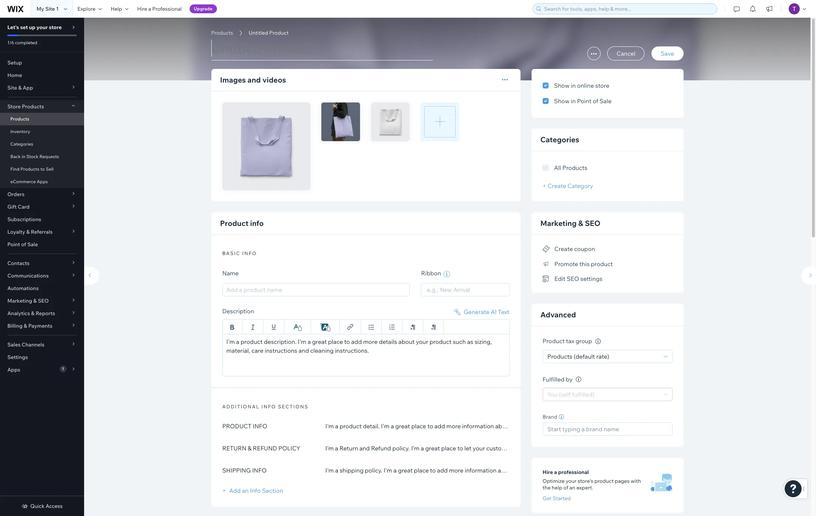 Task type: locate. For each thing, give the bounding box(es) containing it.
store inside 'form'
[[595, 82, 609, 89]]

payments
[[28, 323, 52, 329]]

1 horizontal spatial hire
[[543, 469, 553, 476]]

create right +
[[548, 182, 566, 190]]

settings link
[[0, 351, 84, 364]]

seo inside 'button'
[[567, 275, 579, 283]]

0 horizontal spatial i'm
[[226, 338, 235, 345]]

promote image
[[543, 261, 550, 268]]

info tooltip image right group
[[595, 339, 601, 345]]

0 horizontal spatial hire
[[137, 6, 147, 12]]

a inside 'link'
[[148, 6, 151, 12]]

let's set up your store
[[7, 24, 62, 31]]

0 horizontal spatial and
[[247, 75, 261, 84]]

product right this
[[591, 260, 613, 268]]

an left "info" at the bottom left of the page
[[242, 487, 249, 495]]

point of sale
[[7, 241, 38, 248]]

1 down settings link
[[62, 367, 64, 372]]

your right about
[[416, 338, 428, 345]]

0 vertical spatial sale
[[600, 97, 612, 105]]

create up promote
[[554, 245, 573, 253]]

and left videos
[[247, 75, 261, 84]]

1 horizontal spatial 1
[[62, 367, 64, 372]]

2 vertical spatial in
[[22, 154, 25, 159]]

product left such on the bottom right of the page
[[430, 338, 451, 345]]

0 vertical spatial seo
[[585, 219, 600, 228]]

gift
[[7, 204, 17, 210]]

in for point
[[571, 97, 576, 105]]

products right 'all'
[[562, 164, 587, 172]]

tax
[[566, 338, 574, 345]]

0 horizontal spatial store
[[49, 24, 62, 31]]

1 horizontal spatial an
[[569, 485, 575, 492]]

1 show from the top
[[554, 82, 570, 89]]

a
[[148, 6, 151, 12], [236, 338, 239, 345], [308, 338, 311, 345], [554, 469, 557, 476]]

1
[[56, 6, 59, 12], [62, 367, 64, 372]]

info left the sections
[[261, 404, 276, 410]]

categories up 'all'
[[540, 135, 579, 144]]

info down additional info sections
[[253, 423, 267, 430]]

1 horizontal spatial products link
[[208, 29, 237, 37]]

1 horizontal spatial point
[[577, 97, 591, 105]]

create inside "button"
[[554, 245, 573, 253]]

info up basic info
[[250, 219, 264, 228]]

1 vertical spatial product
[[220, 219, 248, 228]]

false text field
[[222, 334, 509, 376]]

2 vertical spatial of
[[563, 485, 568, 492]]

and
[[247, 75, 261, 84], [299, 347, 309, 354]]

create
[[548, 182, 566, 190], [554, 245, 573, 253]]

1/6 completed
[[7, 40, 37, 45]]

info tooltip image right by on the right bottom
[[576, 377, 581, 383]]

product tax group
[[543, 338, 593, 345]]

Untitled Product text field
[[211, 40, 433, 61]]

2 horizontal spatial of
[[593, 97, 598, 105]]

2 vertical spatial your
[[566, 478, 576, 485]]

0 horizontal spatial marketing
[[7, 298, 32, 304]]

1 horizontal spatial product
[[269, 30, 289, 36]]

of
[[593, 97, 598, 105], [21, 241, 26, 248], [563, 485, 568, 492]]

2 vertical spatial product
[[543, 338, 565, 345]]

marketing up the create coupon "button"
[[540, 219, 577, 228]]

1 vertical spatial 1
[[62, 367, 64, 372]]

1 horizontal spatial site
[[45, 6, 55, 12]]

app
[[23, 84, 33, 91]]

(default
[[574, 353, 595, 360]]

return
[[222, 445, 246, 452]]

0 horizontal spatial apps
[[7, 367, 20, 373]]

& left "reports"
[[31, 310, 35, 317]]

show down show in online store
[[554, 97, 570, 105]]

optimize
[[543, 478, 565, 485]]

1 horizontal spatial of
[[563, 485, 568, 492]]

with
[[631, 478, 641, 485]]

1 horizontal spatial categories
[[540, 135, 579, 144]]

of down online
[[593, 97, 598, 105]]

1 vertical spatial in
[[571, 97, 576, 105]]

of right help at right bottom
[[563, 485, 568, 492]]

info for product info
[[253, 423, 267, 430]]

1 vertical spatial point
[[7, 241, 20, 248]]

sales channels button
[[0, 339, 84, 351]]

of inside sidebar element
[[21, 241, 26, 248]]

help
[[111, 6, 122, 12]]

1 right my
[[56, 6, 59, 12]]

get started link
[[543, 496, 571, 502]]

sidebar element
[[0, 18, 84, 516]]

seo right edit
[[567, 275, 579, 283]]

1 i'm from the left
[[226, 338, 235, 345]]

0 horizontal spatial marketing & seo
[[7, 298, 49, 304]]

1 vertical spatial and
[[299, 347, 309, 354]]

1 vertical spatial marketing
[[7, 298, 32, 304]]

seo down automations link
[[38, 298, 49, 304]]

info up add an info section
[[252, 467, 267, 474]]

a up optimize
[[554, 469, 557, 476]]

billing
[[7, 323, 23, 329]]

& for analytics & reports popup button
[[31, 310, 35, 317]]

products right "store"
[[22, 103, 44, 110]]

cleaning
[[310, 347, 334, 354]]

0 vertical spatial info tooltip image
[[595, 339, 601, 345]]

& for loyalty & referrals popup button
[[26, 229, 30, 235]]

0 vertical spatial show
[[554, 82, 570, 89]]

product
[[591, 260, 613, 268], [241, 338, 263, 345], [430, 338, 451, 345], [594, 478, 614, 485]]

0 vertical spatial hire
[[137, 6, 147, 12]]

1 horizontal spatial and
[[299, 347, 309, 354]]

0 horizontal spatial seo
[[38, 298, 49, 304]]

promote coupon image
[[543, 246, 550, 253]]

i'm left great
[[298, 338, 306, 345]]

1 horizontal spatial marketing & seo
[[540, 219, 600, 228]]

marketing & seo up 'analytics & reports'
[[7, 298, 49, 304]]

point inside sidebar element
[[7, 241, 20, 248]]

1 vertical spatial to
[[344, 338, 350, 345]]

Select box search field
[[427, 284, 504, 296]]

products
[[211, 30, 233, 36], [22, 103, 44, 110], [10, 116, 29, 122], [562, 164, 587, 172], [20, 166, 39, 172], [547, 353, 572, 360]]

find products to sell
[[10, 166, 54, 172]]

product for product tax group
[[543, 338, 565, 345]]

1 vertical spatial create
[[554, 245, 573, 253]]

subscriptions
[[7, 216, 41, 223]]

add
[[229, 487, 241, 495]]

1 vertical spatial info tooltip image
[[576, 377, 581, 383]]

gift card
[[7, 204, 30, 210]]

category
[[567, 182, 593, 190]]

marketing & seo button
[[0, 295, 84, 307]]

products link down upgrade button
[[208, 29, 237, 37]]

show in online store
[[554, 82, 609, 89]]

create coupon button
[[543, 244, 595, 254]]

0 horizontal spatial of
[[21, 241, 26, 248]]

professional
[[152, 6, 182, 12]]

0 vertical spatial marketing & seo
[[540, 219, 600, 228]]

seo up coupon
[[585, 219, 600, 228]]

2 vertical spatial info
[[261, 404, 276, 410]]

i'm
[[226, 338, 235, 345], [298, 338, 306, 345]]

hire right help 'button'
[[137, 6, 147, 12]]

site right my
[[45, 6, 55, 12]]

analytics & reports
[[7, 310, 55, 317]]

0 vertical spatial store
[[49, 24, 62, 31]]

hire a professional
[[137, 6, 182, 12]]

professional
[[558, 469, 589, 476]]

sizing,
[[475, 338, 492, 345]]

started
[[553, 496, 571, 502]]

products link down store products
[[0, 113, 84, 125]]

info for shipping info
[[252, 467, 267, 474]]

sell
[[46, 166, 54, 172]]

0 vertical spatial site
[[45, 6, 55, 12]]

settings
[[580, 275, 602, 283]]

0 horizontal spatial products link
[[0, 113, 84, 125]]

2 horizontal spatial your
[[566, 478, 576, 485]]

show
[[554, 82, 570, 89], [554, 97, 570, 105]]

loyalty
[[7, 229, 25, 235]]

add an info section
[[228, 487, 283, 495]]

marketing up analytics
[[7, 298, 32, 304]]

this
[[579, 260, 590, 268]]

your
[[37, 24, 48, 31], [416, 338, 428, 345], [566, 478, 576, 485]]

& for billing & payments popup button
[[24, 323, 27, 329]]

info right the basic
[[242, 251, 257, 257]]

to inside sidebar element
[[40, 166, 45, 172]]

details
[[379, 338, 397, 345]]

1 horizontal spatial your
[[416, 338, 428, 345]]

a left professional
[[148, 6, 151, 12]]

show for show in online store
[[554, 82, 570, 89]]

0 horizontal spatial your
[[37, 24, 48, 31]]

& inside dropdown button
[[33, 298, 37, 304]]

hire for hire a professional
[[137, 6, 147, 12]]

product up care
[[241, 338, 263, 345]]

to left add on the left bottom of page
[[344, 338, 350, 345]]

1 horizontal spatial i'm
[[298, 338, 306, 345]]

& up 'analytics & reports'
[[33, 298, 37, 304]]

0 horizontal spatial to
[[40, 166, 45, 172]]

you
[[547, 391, 558, 399]]

apps down settings
[[7, 367, 20, 373]]

1 horizontal spatial store
[[595, 82, 609, 89]]

1 vertical spatial your
[[416, 338, 428, 345]]

coupon
[[574, 245, 595, 253]]

in down show in online store
[[571, 97, 576, 105]]

1 vertical spatial site
[[7, 84, 17, 91]]

product inside button
[[591, 260, 613, 268]]

optimize your store's product pages with the help of an expert.
[[543, 478, 641, 492]]

1 horizontal spatial sale
[[600, 97, 612, 105]]

quick access button
[[22, 503, 63, 510]]

shipping
[[222, 467, 251, 474]]

hire up optimize
[[543, 469, 553, 476]]

orders button
[[0, 188, 84, 201]]

0 vertical spatial info
[[250, 219, 264, 228]]

0 horizontal spatial site
[[7, 84, 17, 91]]

group
[[576, 338, 592, 345]]

quick
[[30, 503, 45, 510]]

instructions.
[[335, 347, 369, 354]]

2 vertical spatial seo
[[38, 298, 49, 304]]

1 vertical spatial hire
[[543, 469, 553, 476]]

1 horizontal spatial seo
[[567, 275, 579, 283]]

to left sell
[[40, 166, 45, 172]]

1 vertical spatial seo
[[567, 275, 579, 283]]

categories inside 'form'
[[540, 135, 579, 144]]

products inside popup button
[[22, 103, 44, 110]]

marketing
[[540, 219, 577, 228], [7, 298, 32, 304]]

0 horizontal spatial sale
[[27, 241, 38, 248]]

basic
[[222, 251, 240, 257]]

1 vertical spatial info
[[252, 467, 267, 474]]

0 vertical spatial your
[[37, 24, 48, 31]]

add
[[351, 338, 362, 345]]

product info
[[220, 219, 264, 228]]

& inside popup button
[[24, 323, 27, 329]]

edit seo settings button
[[543, 274, 602, 284]]

point down loyalty
[[7, 241, 20, 248]]

basic info
[[222, 251, 257, 257]]

0 vertical spatial marketing
[[540, 219, 577, 228]]

seo inside dropdown button
[[38, 298, 49, 304]]

apps down find products to sell link
[[37, 179, 48, 184]]

the
[[543, 485, 551, 492]]

sale
[[600, 97, 612, 105], [27, 241, 38, 248]]

of down loyalty & referrals
[[21, 241, 26, 248]]

0 horizontal spatial product
[[220, 219, 248, 228]]

1 vertical spatial of
[[21, 241, 26, 248]]

and left cleaning
[[299, 347, 309, 354]]

point down online
[[577, 97, 591, 105]]

in right back
[[22, 154, 25, 159]]

product right untitled
[[269, 30, 289, 36]]

hire inside 'link'
[[137, 6, 147, 12]]

0 vertical spatial point
[[577, 97, 591, 105]]

sale down show in online store
[[600, 97, 612, 105]]

marketing & seo inside dropdown button
[[7, 298, 49, 304]]

0 vertical spatial in
[[571, 82, 576, 89]]

sale inside sidebar element
[[27, 241, 38, 248]]

&
[[18, 84, 22, 91], [578, 219, 583, 228], [26, 229, 30, 235], [33, 298, 37, 304], [31, 310, 35, 317], [24, 323, 27, 329], [248, 445, 252, 452]]

product inside optimize your store's product pages with the help of an expert.
[[594, 478, 614, 485]]

0 vertical spatial product
[[269, 30, 289, 36]]

hire inside 'form'
[[543, 469, 553, 476]]

your right up
[[37, 24, 48, 31]]

info
[[250, 219, 264, 228], [242, 251, 257, 257], [261, 404, 276, 410]]

my site 1
[[37, 6, 59, 12]]

Add a product name text field
[[222, 283, 410, 296]]

0 horizontal spatial info tooltip image
[[576, 377, 581, 383]]

sale inside 'form'
[[600, 97, 612, 105]]

expert.
[[576, 485, 593, 492]]

create coupon
[[554, 245, 595, 253]]

1 horizontal spatial to
[[344, 338, 350, 345]]

0 vertical spatial info
[[253, 423, 267, 430]]

0 horizontal spatial categories
[[10, 141, 33, 147]]

0 vertical spatial products link
[[208, 29, 237, 37]]

1 vertical spatial marketing & seo
[[7, 298, 49, 304]]

your inside optimize your store's product pages with the help of an expert.
[[566, 478, 576, 485]]

product up the basic
[[220, 219, 248, 228]]

an left expert.
[[569, 485, 575, 492]]

product info
[[222, 423, 267, 430]]

setup
[[7, 59, 22, 66]]

categories down inventory
[[10, 141, 33, 147]]

0 vertical spatial apps
[[37, 179, 48, 184]]

& left app
[[18, 84, 22, 91]]

in inside sidebar element
[[22, 154, 25, 159]]

a up material,
[[236, 338, 239, 345]]

info tooltip image for fulfilled)
[[576, 377, 581, 383]]

show left online
[[554, 82, 570, 89]]

0 horizontal spatial point
[[7, 241, 20, 248]]

1 vertical spatial sale
[[27, 241, 38, 248]]

2 horizontal spatial product
[[543, 338, 565, 345]]

0 vertical spatial to
[[40, 166, 45, 172]]

marketing & seo up the create coupon "button"
[[540, 219, 600, 228]]

& inside dropdown button
[[18, 84, 22, 91]]

a left great
[[308, 338, 311, 345]]

& right loyalty
[[26, 229, 30, 235]]

i'm up material,
[[226, 338, 235, 345]]

categories inside sidebar element
[[10, 141, 33, 147]]

form containing images and videos
[[80, 18, 816, 516]]

2 show from the top
[[554, 97, 570, 105]]

1 vertical spatial show
[[554, 97, 570, 105]]

in left online
[[571, 82, 576, 89]]

1 horizontal spatial info tooltip image
[[595, 339, 601, 345]]

1 vertical spatial info
[[242, 251, 257, 257]]

info tooltip image
[[595, 339, 601, 345], [576, 377, 581, 383]]

0 vertical spatial of
[[593, 97, 598, 105]]

1 vertical spatial store
[[595, 82, 609, 89]]

site down the home
[[7, 84, 17, 91]]

channels
[[22, 342, 44, 348]]

images and videos
[[220, 75, 286, 84]]

store down my site 1
[[49, 24, 62, 31]]

& right billing
[[24, 323, 27, 329]]

sale down loyalty & referrals
[[27, 241, 38, 248]]

& up coupon
[[578, 219, 583, 228]]

store right online
[[595, 82, 609, 89]]

categories
[[540, 135, 579, 144], [10, 141, 33, 147]]

additional info sections
[[222, 404, 308, 410]]

ecommerce apps link
[[0, 176, 84, 188]]

product left the tax
[[543, 338, 565, 345]]

0 vertical spatial 1
[[56, 6, 59, 12]]

& right return
[[248, 445, 252, 452]]

product left pages
[[594, 478, 614, 485]]

store products
[[7, 103, 44, 110]]

form
[[80, 18, 816, 516]]

info for additional
[[261, 404, 276, 410]]

1 inside sidebar element
[[62, 367, 64, 372]]

videos
[[262, 75, 286, 84]]

your down the professional
[[566, 478, 576, 485]]

rate)
[[596, 353, 609, 360]]

online
[[577, 82, 594, 89]]



Task type: vqa. For each thing, say whether or not it's contained in the screenshot.
the top 'Status'
no



Task type: describe. For each thing, give the bounding box(es) containing it.
inventory link
[[0, 125, 84, 138]]

subscriptions link
[[0, 213, 84, 226]]

policy
[[278, 445, 300, 452]]

analytics
[[7, 310, 30, 317]]

find
[[10, 166, 19, 172]]

& for site & app dropdown button
[[18, 84, 22, 91]]

hire a professional
[[543, 469, 589, 476]]

2 i'm from the left
[[298, 338, 306, 345]]

back in stock requests
[[10, 154, 59, 159]]

refund
[[253, 445, 277, 452]]

Start typing a brand name field
[[545, 423, 670, 436]]

care
[[251, 347, 263, 354]]

hire for hire a professional
[[543, 469, 553, 476]]

site & app button
[[0, 82, 84, 94]]

promote
[[554, 260, 578, 268]]

fulfilled
[[543, 376, 565, 383]]

in for online
[[571, 82, 576, 89]]

communications button
[[0, 270, 84, 282]]

brand
[[543, 414, 557, 421]]

as
[[467, 338, 473, 345]]

inventory
[[10, 129, 30, 134]]

referrals
[[31, 229, 53, 235]]

billing & payments
[[7, 323, 52, 329]]

a for i'm a product description. i'm a great place to add more details about your product such as sizing, material, care instructions and cleaning instructions.
[[236, 338, 239, 345]]

products down upgrade button
[[211, 30, 233, 36]]

back in stock requests link
[[0, 151, 84, 163]]

pages
[[615, 478, 630, 485]]

marketing inside dropdown button
[[7, 298, 32, 304]]

+
[[543, 182, 546, 190]]

automations
[[7, 285, 39, 292]]

(self
[[559, 391, 571, 399]]

your inside sidebar element
[[37, 24, 48, 31]]

set
[[20, 24, 28, 31]]

& for marketing & seo dropdown button
[[33, 298, 37, 304]]

card
[[18, 204, 30, 210]]

loyalty & referrals
[[7, 229, 53, 235]]

info tooltip image for rate)
[[595, 339, 601, 345]]

1 horizontal spatial marketing
[[540, 219, 577, 228]]

to inside i'm a product description. i'm a great place to add more details about your product such as sizing, material, care instructions and cleaning instructions.
[[344, 338, 350, 345]]

sales
[[7, 342, 21, 348]]

store inside sidebar element
[[49, 24, 62, 31]]

my
[[37, 6, 44, 12]]

cancel
[[617, 50, 635, 57]]

show in point of sale
[[554, 97, 612, 105]]

save button
[[652, 46, 683, 61]]

get
[[543, 496, 552, 502]]

analytics & reports button
[[0, 307, 84, 320]]

products up ecommerce apps
[[20, 166, 39, 172]]

shipping info
[[222, 467, 267, 474]]

description
[[222, 307, 254, 315]]

marketing & seo inside 'form'
[[540, 219, 600, 228]]

2 horizontal spatial seo
[[585, 219, 600, 228]]

products up inventory
[[10, 116, 29, 122]]

your inside i'm a product description. i'm a great place to add more details about your product such as sizing, material, care instructions and cleaning instructions.
[[416, 338, 428, 345]]

great
[[312, 338, 327, 345]]

back
[[10, 154, 21, 159]]

access
[[46, 503, 63, 510]]

promote this product
[[554, 260, 613, 268]]

products down product tax group
[[547, 353, 572, 360]]

edit
[[554, 275, 565, 283]]

in for stock
[[22, 154, 25, 159]]

up
[[29, 24, 35, 31]]

stock
[[26, 154, 38, 159]]

fulfilled)
[[572, 391, 595, 399]]

0 vertical spatial create
[[548, 182, 566, 190]]

a for hire a professional
[[148, 6, 151, 12]]

all products
[[554, 164, 587, 172]]

find products to sell link
[[0, 163, 84, 176]]

site inside dropdown button
[[7, 84, 17, 91]]

+ create category
[[543, 182, 593, 190]]

help button
[[106, 0, 133, 18]]

0 horizontal spatial 1
[[56, 6, 59, 12]]

generate
[[464, 308, 489, 316]]

home
[[7, 72, 22, 79]]

product
[[222, 423, 251, 430]]

an inside optimize your store's product pages with the help of an expert.
[[569, 485, 575, 492]]

generate ai text button
[[453, 307, 509, 316]]

promote this product button
[[543, 259, 613, 269]]

seo settings image
[[543, 276, 550, 283]]

requests
[[39, 154, 59, 159]]

0 horizontal spatial an
[[242, 487, 249, 495]]

info for product
[[250, 219, 264, 228]]

1 vertical spatial apps
[[7, 367, 20, 373]]

Search for tools, apps, help & more... field
[[542, 4, 715, 14]]

additional
[[222, 404, 260, 410]]

of inside optimize your store's product pages with the help of an expert.
[[563, 485, 568, 492]]

material,
[[226, 347, 250, 354]]

and inside i'm a product description. i'm a great place to add more details about your product such as sizing, material, care instructions and cleaning instructions.
[[299, 347, 309, 354]]

return & refund policy
[[222, 445, 300, 452]]

more
[[363, 338, 378, 345]]

0 vertical spatial and
[[247, 75, 261, 84]]

gift card button
[[0, 201, 84, 213]]

1 vertical spatial products link
[[0, 113, 84, 125]]

instructions
[[265, 347, 297, 354]]

description.
[[264, 338, 296, 345]]

get started
[[543, 496, 571, 502]]

+ create category button
[[543, 182, 593, 190]]

completed
[[15, 40, 37, 45]]

product for product info
[[220, 219, 248, 228]]

help
[[552, 485, 562, 492]]

about
[[398, 338, 415, 345]]

images
[[220, 75, 246, 84]]

show for show in point of sale
[[554, 97, 570, 105]]

info for basic
[[242, 251, 257, 257]]

info
[[250, 487, 261, 495]]

1 horizontal spatial apps
[[37, 179, 48, 184]]

a for hire a professional
[[554, 469, 557, 476]]

cancel button
[[607, 46, 645, 61]]

name
[[222, 270, 239, 277]]

point inside 'form'
[[577, 97, 591, 105]]

hire a professional link
[[133, 0, 186, 18]]

text
[[498, 308, 509, 316]]

automations link
[[0, 282, 84, 295]]



